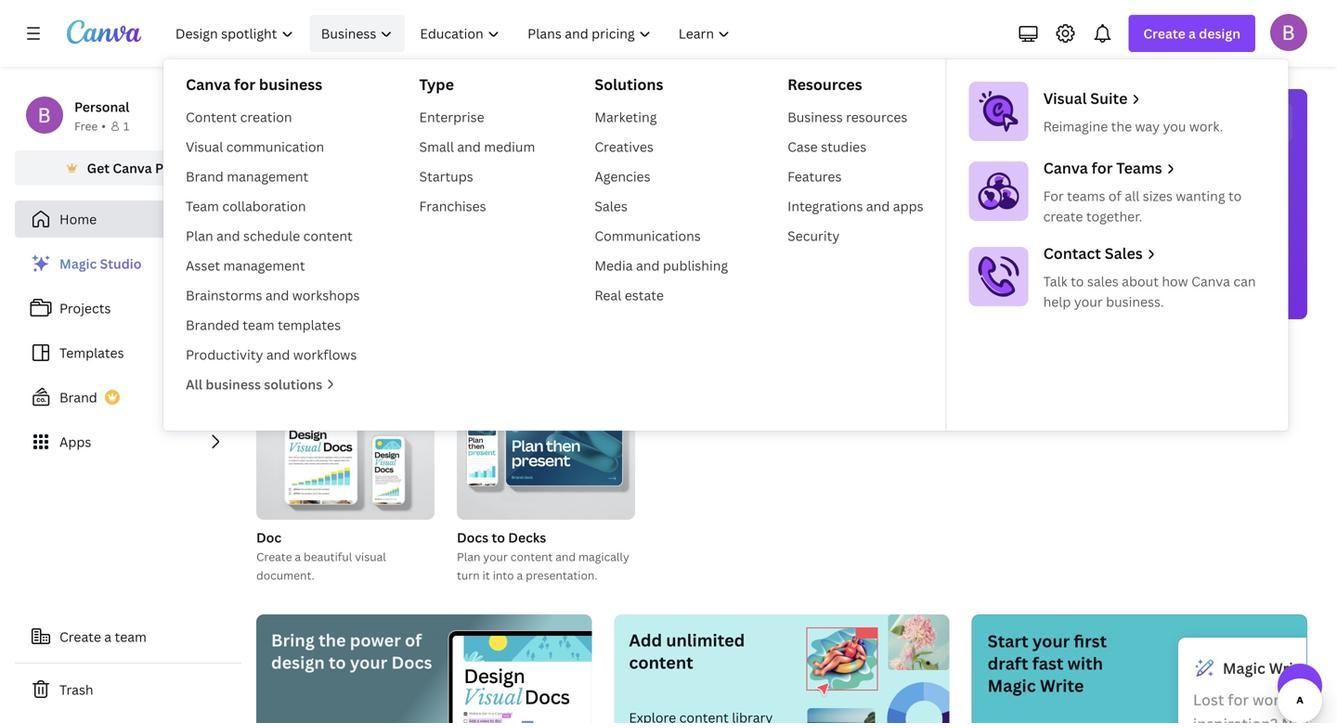 Task type: locate. For each thing, give the bounding box(es) containing it.
create inside doc create a beautiful visual document.
[[256, 549, 292, 565]]

business down productivity
[[206, 376, 261, 393]]

brand for brand management
[[186, 168, 224, 185]]

and left apps
[[866, 197, 890, 215]]

for right lost
[[1228, 690, 1249, 710]]

2 horizontal spatial content
[[629, 652, 693, 674]]

sales
[[1088, 273, 1119, 290]]

1 horizontal spatial team
[[243, 316, 275, 334]]

sales up about
[[1105, 243, 1143, 263]]

magic inside start your first draft fast with magic write
[[988, 675, 1036, 698]]

0 horizontal spatial business
[[321, 25, 376, 42]]

1 vertical spatial start
[[988, 630, 1029, 653]]

you inside business menu
[[1163, 117, 1187, 135]]

0 horizontal spatial the
[[319, 629, 346, 652]]

0 vertical spatial for
[[1044, 187, 1064, 205]]

branded team templates
[[186, 316, 341, 334]]

0 vertical spatial docs
[[457, 529, 489, 547]]

to inside for teams of all sizes wanting to create together.
[[1229, 187, 1242, 205]]

magically
[[579, 549, 630, 565]]

management down plan and schedule content
[[223, 257, 305, 274]]

write™
[[1269, 659, 1320, 678]]

for inside for teams of all sizes wanting to create together.
[[1044, 187, 1064, 205]]

visual
[[355, 549, 386, 565]]

a
[[1189, 25, 1196, 42], [295, 549, 301, 565], [517, 568, 523, 583], [104, 628, 112, 646]]

0 horizontal spatial design
[[271, 652, 325, 674]]

today?
[[880, 111, 985, 151]]

the for power
[[319, 629, 346, 652]]

magic for magic write™
[[1223, 659, 1266, 678]]

0 vertical spatial visual
[[1044, 88, 1087, 108]]

and for workflows
[[266, 346, 290, 364]]

magic up the lost for words or loo
[[1223, 659, 1266, 678]]

integrations and apps
[[788, 197, 924, 215]]

0 horizontal spatial docs
[[391, 652, 432, 674]]

1 vertical spatial visual
[[186, 138, 223, 156]]

your up into
[[483, 549, 508, 565]]

and inside 'link'
[[636, 257, 660, 274]]

free
[[74, 118, 98, 134]]

and for schedule
[[217, 227, 240, 245]]

1 horizontal spatial of
[[1109, 187, 1122, 205]]

1 vertical spatial design
[[779, 111, 874, 151]]

visual up reimagine
[[1044, 88, 1087, 108]]

what will you design today?
[[579, 111, 985, 151]]

real estate link
[[587, 281, 736, 310]]

more
[[1184, 289, 1212, 305]]

case studies
[[788, 138, 867, 156]]

of left all
[[1109, 187, 1122, 205]]

your down sales
[[1074, 293, 1103, 311]]

0 horizontal spatial for
[[346, 289, 363, 305]]

and up startups link
[[457, 138, 481, 156]]

0 vertical spatial team
[[243, 316, 275, 334]]

magic inside magic studio link
[[59, 255, 97, 273]]

content inside add unlimited content
[[629, 652, 693, 674]]

communication
[[226, 138, 324, 156]]

top level navigation element
[[163, 15, 1289, 431]]

0 vertical spatial content
[[303, 227, 353, 245]]

create
[[1144, 25, 1186, 42], [256, 549, 292, 565], [59, 628, 101, 646]]

brand management link
[[178, 162, 367, 191]]

2 horizontal spatial for
[[1228, 690, 1249, 710]]

1 vertical spatial of
[[405, 629, 422, 652]]

0 vertical spatial design
[[1199, 25, 1241, 42]]

0 vertical spatial for
[[234, 74, 256, 94]]

small and medium link
[[412, 132, 543, 162]]

projects
[[59, 300, 111, 317]]

docs inside docs to decks plan your content and magically turn it into a presentation.
[[457, 529, 489, 547]]

print products
[[951, 289, 1029, 305]]

1 vertical spatial business
[[206, 376, 261, 393]]

pro
[[155, 159, 177, 177]]

websites
[[1070, 289, 1119, 305]]

and up presentation.
[[556, 549, 576, 565]]

1 horizontal spatial docs
[[457, 529, 489, 547]]

management up "collaboration"
[[227, 168, 309, 185]]

start up solutions on the bottom left of page
[[256, 349, 297, 372]]

0 vertical spatial start
[[256, 349, 297, 372]]

sales link
[[587, 191, 736, 221]]

your inside docs to decks plan your content and magically turn it into a presentation.
[[483, 549, 508, 565]]

marketing
[[595, 108, 657, 126]]

0 horizontal spatial plan
[[186, 227, 213, 245]]

magic left "studio"
[[59, 255, 97, 273]]

None search field
[[503, 173, 1061, 210]]

brand for brand
[[59, 389, 97, 406]]

a inside button
[[104, 628, 112, 646]]

1 horizontal spatial sales
[[1105, 243, 1143, 263]]

the inside bring the power of design to your docs
[[319, 629, 346, 652]]

and up "asset management"
[[217, 227, 240, 245]]

canva up teams
[[1044, 158, 1088, 178]]

how
[[1162, 273, 1189, 290]]

sales down agencies
[[595, 197, 628, 215]]

to inside docs to decks plan your content and magically turn it into a presentation.
[[492, 529, 505, 547]]

1 horizontal spatial magic
[[988, 675, 1036, 698]]

magic left "write"
[[988, 675, 1036, 698]]

1 horizontal spatial the
[[1111, 117, 1132, 135]]

2 vertical spatial for
[[1228, 690, 1249, 710]]

and up branded team templates link
[[266, 287, 289, 304]]

turn
[[457, 568, 480, 583]]

your inside start your first draft fast with magic write
[[1033, 630, 1070, 653]]

and up all business solutions "link"
[[266, 346, 290, 364]]

plan up turn
[[457, 549, 481, 565]]

canva up content
[[186, 74, 231, 94]]

2 vertical spatial content
[[629, 652, 693, 674]]

visual down content
[[186, 138, 223, 156]]

0 horizontal spatial for
[[234, 74, 256, 94]]

canva left pro
[[113, 159, 152, 177]]

1 horizontal spatial plan
[[457, 549, 481, 565]]

2 horizontal spatial design
[[1199, 25, 1241, 42]]

1 vertical spatial for
[[1092, 158, 1113, 178]]

plan inside plan and schedule content link
[[186, 227, 213, 245]]

business for business
[[321, 25, 376, 42]]

creatives
[[595, 138, 654, 156]]

2 vertical spatial create
[[59, 628, 101, 646]]

team inside branded team templates link
[[243, 316, 275, 334]]

1 horizontal spatial visual
[[1044, 88, 1087, 108]]

team up trash link on the left bottom of page
[[115, 628, 147, 646]]

you right way
[[1163, 117, 1187, 135]]

brand up team
[[186, 168, 224, 185]]

brand link
[[15, 379, 241, 416]]

0 vertical spatial create
[[1144, 25, 1186, 42]]

writing
[[301, 349, 358, 372]]

to right wanting
[[1229, 187, 1242, 205]]

brand up apps
[[59, 389, 97, 406]]

home
[[59, 210, 97, 228]]

for for words
[[1228, 690, 1249, 710]]

1 vertical spatial content
[[511, 549, 553, 565]]

to left decks
[[492, 529, 505, 547]]

0 horizontal spatial brand
[[59, 389, 97, 406]]

1 vertical spatial create
[[256, 549, 292, 565]]

2 horizontal spatial create
[[1144, 25, 1186, 42]]

together.
[[1087, 208, 1143, 225]]

for up content creation
[[234, 74, 256, 94]]

canva inside the 'talk to sales about how canva can help your business.'
[[1192, 273, 1231, 290]]

1 vertical spatial docs
[[391, 652, 432, 674]]

apps link
[[15, 424, 241, 461]]

help
[[1044, 293, 1071, 311]]

about
[[1122, 273, 1159, 290]]

0 horizontal spatial create
[[59, 628, 101, 646]]

2 vertical spatial design
[[271, 652, 325, 674]]

0 horizontal spatial content
[[303, 227, 353, 245]]

0 vertical spatial sales
[[595, 197, 628, 215]]

bring the power of design to your docs link
[[256, 615, 592, 724]]

loo
[[1319, 690, 1337, 710]]

apps
[[893, 197, 924, 215]]

brand management
[[186, 168, 309, 185]]

of right the power
[[405, 629, 422, 652]]

brand inside business menu
[[186, 168, 224, 185]]

and down communications
[[636, 257, 660, 274]]

2 horizontal spatial magic
[[1223, 659, 1266, 678]]

for inside button
[[346, 289, 363, 305]]

1 vertical spatial brand
[[59, 389, 97, 406]]

the right the bring at the bottom left of page
[[319, 629, 346, 652]]

0 horizontal spatial you
[[366, 289, 386, 305]]

visual for visual suite
[[1044, 88, 1087, 108]]

bob builder image
[[1271, 14, 1308, 51]]

canva for teams
[[1044, 158, 1163, 178]]

1 horizontal spatial for
[[1044, 187, 1064, 205]]

solutions
[[264, 376, 322, 393]]

for up workflows
[[346, 289, 363, 305]]

your left first
[[1033, 630, 1070, 653]]

work.
[[1190, 117, 1224, 135]]

words
[[1253, 690, 1297, 710]]

business
[[321, 25, 376, 42], [788, 108, 843, 126]]

bring the power of design to your docs
[[271, 629, 432, 674]]

enterprise
[[419, 108, 485, 126]]

you
[[718, 111, 773, 151], [1163, 117, 1187, 135], [366, 289, 386, 305]]

1 horizontal spatial business
[[788, 108, 843, 126]]

0 horizontal spatial start
[[256, 349, 297, 372]]

content
[[303, 227, 353, 245], [511, 549, 553, 565], [629, 652, 693, 674]]

start
[[256, 349, 297, 372], [988, 630, 1029, 653]]

0 horizontal spatial visual
[[186, 138, 223, 156]]

create a design
[[1144, 25, 1241, 42]]

for inside the lost for words or loo
[[1228, 690, 1249, 710]]

1 vertical spatial the
[[319, 629, 346, 652]]

1 horizontal spatial for
[[1092, 158, 1113, 178]]

your right the bring at the bottom left of page
[[350, 652, 388, 674]]

and inside docs to decks plan your content and magically turn it into a presentation.
[[556, 549, 576, 565]]

1 vertical spatial management
[[223, 257, 305, 274]]

sales
[[595, 197, 628, 215], [1105, 243, 1143, 263]]

business inside dropdown button
[[321, 25, 376, 42]]

1 vertical spatial team
[[115, 628, 147, 646]]

create for create a design
[[1144, 25, 1186, 42]]

security
[[788, 227, 840, 245]]

your
[[1074, 293, 1103, 311], [483, 549, 508, 565], [1033, 630, 1070, 653], [350, 652, 388, 674]]

can
[[1234, 273, 1256, 290]]

studio
[[100, 255, 142, 273]]

group
[[256, 386, 435, 520]]

the left way
[[1111, 117, 1132, 135]]

team collaboration
[[186, 197, 306, 215]]

team up productivity and workflows
[[243, 316, 275, 334]]

you right workshops
[[366, 289, 386, 305]]

whiteboards button
[[539, 223, 609, 320]]

franchises
[[419, 197, 486, 215]]

or
[[1300, 690, 1316, 710]]

solutions
[[595, 74, 664, 94]]

decks
[[508, 529, 546, 547]]

start inside start your first draft fast with magic write
[[988, 630, 1029, 653]]

templates
[[278, 316, 341, 334]]

and
[[457, 138, 481, 156], [866, 197, 890, 215], [217, 227, 240, 245], [636, 257, 660, 274], [266, 287, 289, 304], [266, 346, 290, 364], [556, 549, 576, 565]]

business up content creation link at the top left of page
[[259, 74, 322, 94]]

list
[[15, 245, 241, 461]]

of inside for teams of all sizes wanting to create together.
[[1109, 187, 1122, 205]]

sizes
[[1143, 187, 1173, 205]]

0 vertical spatial the
[[1111, 117, 1132, 135]]

1 horizontal spatial create
[[256, 549, 292, 565]]

to left the power
[[329, 652, 346, 674]]

plan down team
[[186, 227, 213, 245]]

2 horizontal spatial you
[[1163, 117, 1187, 135]]

1 horizontal spatial brand
[[186, 168, 224, 185]]

agencies link
[[587, 162, 736, 191]]

0 vertical spatial of
[[1109, 187, 1122, 205]]

the for way
[[1111, 117, 1132, 135]]

1 vertical spatial business
[[788, 108, 843, 126]]

team collaboration link
[[178, 191, 367, 221]]

for up create on the top of the page
[[1044, 187, 1064, 205]]

for up teams
[[1092, 158, 1113, 178]]

0 horizontal spatial team
[[115, 628, 147, 646]]

reimagine the way you work.
[[1044, 117, 1224, 135]]

a inside doc create a beautiful visual document.
[[295, 549, 301, 565]]

reimagine
[[1044, 117, 1108, 135]]

1 horizontal spatial content
[[511, 549, 553, 565]]

start left fast
[[988, 630, 1029, 653]]

magic
[[59, 255, 97, 273], [1223, 659, 1266, 678], [988, 675, 1036, 698]]

suite
[[1091, 88, 1128, 108]]

start for start writing
[[256, 349, 297, 372]]

business inside all business solutions "link"
[[206, 376, 261, 393]]

1 horizontal spatial you
[[718, 111, 773, 151]]

to right talk
[[1071, 273, 1084, 290]]

of
[[1109, 187, 1122, 205], [405, 629, 422, 652]]

you right will
[[718, 111, 773, 151]]

canva
[[186, 74, 231, 94], [1044, 158, 1088, 178], [113, 159, 152, 177], [1192, 273, 1231, 290]]

0 horizontal spatial of
[[405, 629, 422, 652]]

1 horizontal spatial start
[[988, 630, 1029, 653]]

0 vertical spatial plan
[[186, 227, 213, 245]]

media and publishing link
[[587, 251, 736, 281]]

0 vertical spatial management
[[227, 168, 309, 185]]

a inside dropdown button
[[1189, 25, 1196, 42]]

0 horizontal spatial magic
[[59, 255, 97, 273]]

0 horizontal spatial sales
[[595, 197, 628, 215]]

0 vertical spatial brand
[[186, 168, 224, 185]]

canva left can
[[1192, 273, 1231, 290]]

all
[[1125, 187, 1140, 205]]

1 vertical spatial plan
[[457, 549, 481, 565]]

create inside button
[[59, 628, 101, 646]]

all business solutions link
[[178, 370, 367, 399]]

0 vertical spatial business
[[321, 25, 376, 42]]

for
[[234, 74, 256, 94], [1092, 158, 1113, 178], [1228, 690, 1249, 710]]

create inside dropdown button
[[1144, 25, 1186, 42]]

1 vertical spatial for
[[346, 289, 363, 305]]

business inside menu
[[788, 108, 843, 126]]

the inside business menu
[[1111, 117, 1132, 135]]

your inside the 'talk to sales about how canva can help your business.'
[[1074, 293, 1103, 311]]



Task type: describe. For each thing, give the bounding box(es) containing it.
for you button
[[344, 223, 388, 320]]

1 horizontal spatial design
[[779, 111, 874, 151]]

resources
[[846, 108, 908, 126]]

what
[[579, 111, 658, 151]]

branded team templates link
[[178, 310, 367, 340]]

brainstorms and workshops
[[186, 287, 360, 304]]

magic for magic studio
[[59, 255, 97, 273]]

your inside bring the power of design to your docs
[[350, 652, 388, 674]]

whiteboards
[[539, 289, 609, 305]]

write
[[1040, 675, 1084, 698]]

business for business resources
[[788, 108, 843, 126]]

management for brand management
[[227, 168, 309, 185]]

templates link
[[15, 334, 241, 372]]

contact
[[1044, 243, 1102, 263]]

creatives link
[[587, 132, 736, 162]]

•
[[101, 118, 106, 134]]

get canva pro button
[[15, 150, 241, 186]]

talk
[[1044, 273, 1068, 290]]

free •
[[74, 118, 106, 134]]

print products button
[[951, 223, 1029, 320]]

teams
[[1117, 158, 1163, 178]]

create a team
[[59, 628, 147, 646]]

list containing magic studio
[[15, 245, 241, 461]]

start writing
[[256, 349, 358, 372]]

a inside docs to decks plan your content and magically turn it into a presentation.
[[517, 568, 523, 583]]

teams
[[1067, 187, 1106, 205]]

features link
[[780, 162, 931, 191]]

beautiful
[[304, 549, 352, 565]]

doc group
[[256, 386, 435, 585]]

asset management link
[[178, 251, 367, 281]]

for for for you
[[346, 289, 363, 305]]

bring
[[271, 629, 315, 652]]

content creation
[[186, 108, 292, 126]]

websites button
[[1070, 223, 1119, 320]]

business.
[[1106, 293, 1164, 311]]

create
[[1044, 208, 1083, 225]]

contact sales
[[1044, 243, 1143, 263]]

team inside create a team button
[[115, 628, 147, 646]]

create a team button
[[15, 619, 241, 656]]

trash link
[[15, 672, 241, 709]]

real
[[595, 287, 622, 304]]

add unlimited content link
[[614, 615, 950, 724]]

publishing
[[663, 257, 728, 274]]

document.
[[256, 568, 315, 583]]

canva inside get canva pro button
[[113, 159, 152, 177]]

content inside docs to decks plan your content and magically turn it into a presentation.
[[511, 549, 553, 565]]

small and medium
[[419, 138, 535, 156]]

into
[[493, 568, 514, 583]]

0 vertical spatial business
[[259, 74, 322, 94]]

integrations and apps link
[[780, 191, 931, 221]]

get canva pro
[[87, 159, 177, 177]]

visual for visual communication
[[186, 138, 223, 156]]

plan inside docs to decks plan your content and magically turn it into a presentation.
[[457, 549, 481, 565]]

and for apps
[[866, 197, 890, 215]]

more button
[[1176, 223, 1220, 320]]

magic write™
[[1223, 659, 1320, 678]]

for teams of all sizes wanting to create together.
[[1044, 187, 1242, 225]]

way
[[1136, 117, 1160, 135]]

and for workshops
[[266, 287, 289, 304]]

add unlimited content
[[629, 629, 745, 674]]

for for for teams of all sizes wanting to create together.
[[1044, 187, 1064, 205]]

for for business
[[234, 74, 256, 94]]

and for publishing
[[636, 257, 660, 274]]

marketing link
[[587, 102, 736, 132]]

small
[[419, 138, 454, 156]]

management for asset management
[[223, 257, 305, 274]]

it
[[483, 568, 490, 583]]

draft
[[988, 652, 1029, 675]]

medium
[[484, 138, 535, 156]]

trash
[[59, 681, 93, 699]]

to inside bring the power of design to your docs
[[329, 652, 346, 674]]

products
[[980, 289, 1029, 305]]

magic studio
[[59, 255, 142, 273]]

start for start your first draft fast with magic write
[[988, 630, 1029, 653]]

presentations
[[640, 289, 716, 305]]

unlimited
[[666, 629, 745, 652]]

resources
[[788, 74, 862, 94]]

design inside bring the power of design to your docs
[[271, 652, 325, 674]]

you inside button
[[366, 289, 386, 305]]

startups link
[[412, 162, 543, 191]]

to inside the 'talk to sales about how canva can help your business.'
[[1071, 273, 1084, 290]]

content inside business menu
[[303, 227, 353, 245]]

apps
[[59, 433, 91, 451]]

canva for business
[[186, 74, 322, 94]]

for for teams
[[1092, 158, 1113, 178]]

of inside bring the power of design to your docs
[[405, 629, 422, 652]]

productivity
[[186, 346, 263, 364]]

business button
[[310, 15, 405, 52]]

get
[[87, 159, 110, 177]]

presentations button
[[640, 223, 716, 320]]

agencies
[[595, 168, 651, 185]]

docs inside bring the power of design to your docs
[[391, 652, 432, 674]]

add
[[629, 629, 662, 652]]

enterprise link
[[412, 102, 543, 132]]

brainstorms
[[186, 287, 262, 304]]

magic studio link
[[15, 245, 241, 282]]

security link
[[780, 221, 931, 251]]

productivity and workflows link
[[178, 340, 367, 370]]

fast
[[1033, 652, 1064, 675]]

integrations
[[788, 197, 863, 215]]

design inside create a design dropdown button
[[1199, 25, 1241, 42]]

lost
[[1193, 690, 1225, 710]]

1 vertical spatial sales
[[1105, 243, 1143, 263]]

media and publishing
[[595, 257, 728, 274]]

visual communication
[[186, 138, 324, 156]]

team
[[186, 197, 219, 215]]

wanting
[[1176, 187, 1226, 205]]

first
[[1074, 630, 1107, 653]]

visual suite
[[1044, 88, 1128, 108]]

docs to decks group
[[457, 386, 635, 585]]

case studies link
[[780, 132, 931, 162]]

brainstorms and workshops link
[[178, 281, 367, 310]]

communications
[[595, 227, 701, 245]]

print
[[951, 289, 978, 305]]

business menu
[[163, 59, 1289, 431]]

communications link
[[587, 221, 736, 251]]

1
[[123, 118, 129, 134]]

and for medium
[[457, 138, 481, 156]]

create for create a team
[[59, 628, 101, 646]]



Task type: vqa. For each thing, say whether or not it's contained in the screenshot.


